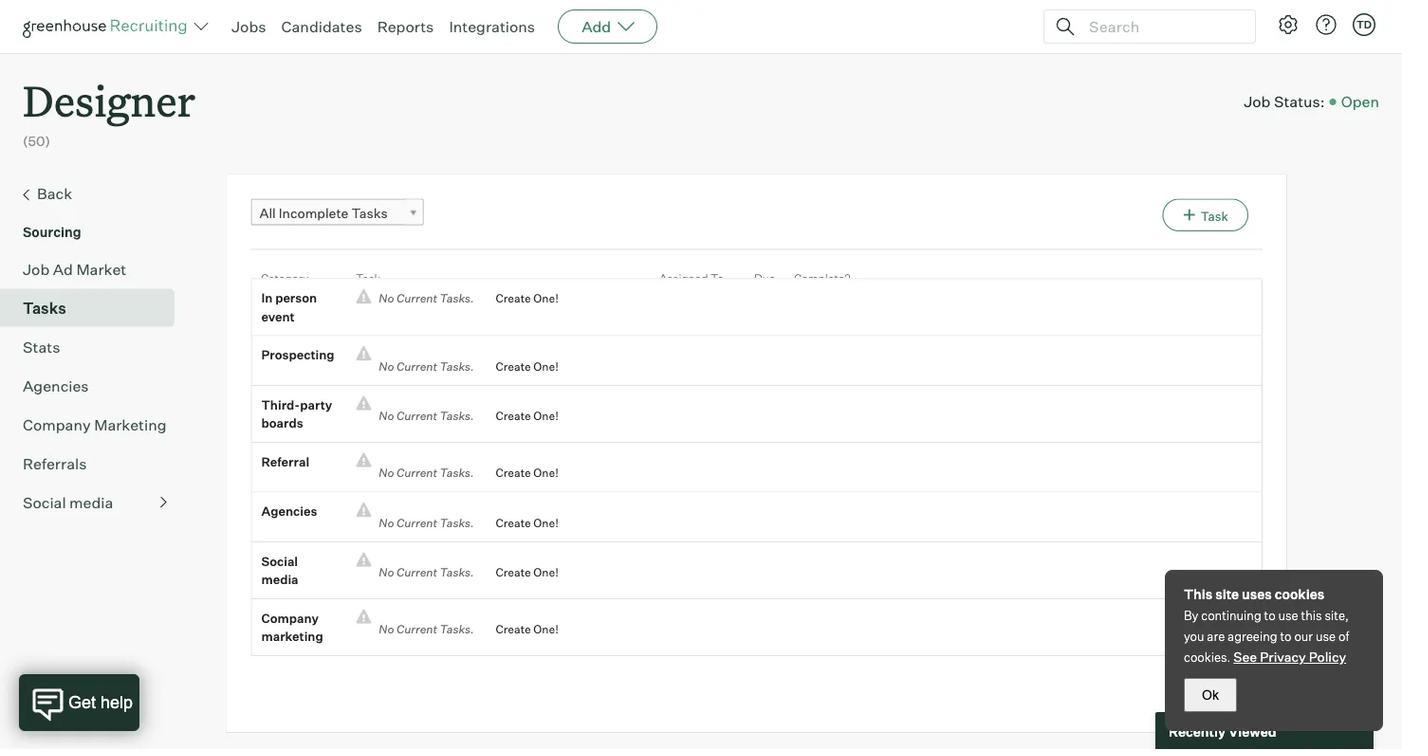 Task type: locate. For each thing, give the bounding box(es) containing it.
create one! link for referral
[[482, 464, 559, 483]]

2 current from the top
[[397, 359, 437, 374]]

5 create one! from the top
[[496, 516, 559, 530]]

0 horizontal spatial task
[[355, 271, 380, 285]]

see privacy policy
[[1234, 649, 1347, 666]]

this
[[1302, 608, 1323, 623]]

category
[[260, 271, 308, 285]]

0 horizontal spatial company
[[23, 415, 91, 434]]

boards
[[261, 416, 303, 431]]

1 horizontal spatial social media
[[261, 554, 299, 588]]

3 one! from the top
[[534, 409, 559, 423]]

one!
[[534, 291, 559, 305], [534, 359, 559, 374], [534, 409, 559, 423], [534, 466, 559, 480], [534, 516, 559, 530], [534, 566, 559, 580], [534, 623, 559, 637]]

tasks
[[352, 205, 388, 221], [23, 299, 66, 318]]

1 horizontal spatial social
[[261, 554, 298, 569]]

social
[[23, 493, 66, 512], [261, 554, 298, 569]]

candidates
[[281, 17, 362, 36]]

no current tasks. for in person event
[[372, 291, 482, 305]]

1 horizontal spatial job
[[1244, 92, 1271, 111]]

1 vertical spatial task
[[355, 271, 380, 285]]

5 no current tasks. from the top
[[372, 516, 482, 530]]

1 create one! link from the top
[[482, 289, 559, 308]]

use left this
[[1279, 608, 1299, 623]]

add
[[582, 17, 611, 36]]

4 tasks. from the top
[[440, 466, 474, 480]]

1 create from the top
[[496, 291, 531, 305]]

1 vertical spatial use
[[1316, 629, 1336, 644]]

(50)
[[23, 133, 50, 150]]

tasks.
[[440, 291, 474, 305], [440, 359, 474, 374], [440, 409, 474, 423], [440, 466, 474, 480], [440, 516, 474, 530], [440, 566, 474, 580], [440, 623, 474, 637]]

0 horizontal spatial use
[[1279, 608, 1299, 623]]

0 horizontal spatial social
[[23, 493, 66, 512]]

0 vertical spatial to
[[1265, 608, 1276, 623]]

1 tasks. from the top
[[440, 291, 474, 305]]

one! for referral
[[534, 466, 559, 480]]

company up marketing
[[261, 611, 319, 626]]

5 one! from the top
[[534, 516, 559, 530]]

prospecting
[[261, 348, 335, 363]]

task for task
[[355, 271, 380, 285]]

tasks right incomplete
[[352, 205, 388, 221]]

1 vertical spatial job
[[23, 260, 50, 279]]

4 one! from the top
[[534, 466, 559, 480]]

task for sourcing
[[1201, 208, 1229, 224]]

no for third-party boards
[[379, 409, 394, 423]]

in person event
[[261, 291, 317, 324]]

1 vertical spatial agencies
[[261, 504, 317, 519]]

job ad market link
[[23, 258, 167, 281]]

no for referral
[[379, 466, 394, 480]]

2 create one! from the top
[[496, 359, 559, 374]]

job status:
[[1244, 92, 1325, 111]]

jobs link
[[232, 17, 266, 36]]

0 vertical spatial media
[[69, 493, 113, 512]]

0 vertical spatial company
[[23, 415, 91, 434]]

3 no from the top
[[379, 409, 394, 423]]

complete?
[[794, 271, 850, 285]]

all
[[260, 205, 276, 221]]

our
[[1295, 629, 1314, 644]]

company
[[23, 415, 91, 434], [261, 611, 319, 626]]

agencies link
[[23, 375, 167, 397]]

1 vertical spatial tasks
[[23, 299, 66, 318]]

3 create one! from the top
[[496, 409, 559, 423]]

5 tasks. from the top
[[440, 516, 474, 530]]

7 no from the top
[[379, 623, 394, 637]]

0 vertical spatial task
[[1201, 208, 1229, 224]]

0 horizontal spatial social media
[[23, 493, 113, 512]]

3 create one! link from the top
[[482, 407, 559, 426]]

cookies.
[[1184, 650, 1231, 665]]

create one! for in person event
[[496, 291, 559, 305]]

3 no current tasks. from the top
[[372, 409, 482, 423]]

back
[[37, 184, 72, 203]]

see privacy policy link
[[1234, 649, 1347, 666]]

social inside 'social media'
[[261, 554, 298, 569]]

social down the 'referrals'
[[23, 493, 66, 512]]

4 no from the top
[[379, 466, 394, 480]]

no for prospecting
[[379, 359, 394, 374]]

5 create from the top
[[496, 516, 531, 530]]

tasks up stats
[[23, 299, 66, 318]]

6 create one! from the top
[[496, 566, 559, 580]]

6 no current tasks. from the top
[[372, 566, 482, 580]]

task
[[1201, 208, 1229, 224], [355, 271, 380, 285]]

2 no from the top
[[379, 359, 394, 374]]

market
[[76, 260, 126, 279]]

job left ad
[[23, 260, 50, 279]]

2 tasks. from the top
[[440, 359, 474, 374]]

agreeing
[[1228, 629, 1278, 644]]

current for referral
[[397, 466, 437, 480]]

no current tasks.
[[372, 291, 482, 305], [372, 359, 482, 374], [372, 409, 482, 423], [372, 466, 482, 480], [372, 516, 482, 530], [372, 566, 482, 580], [372, 623, 482, 637]]

create for third-party boards
[[496, 409, 531, 423]]

0 horizontal spatial to
[[1265, 608, 1276, 623]]

create one! for company marketing
[[496, 623, 559, 637]]

0 vertical spatial job
[[1244, 92, 1271, 111]]

6 current from the top
[[397, 566, 437, 580]]

use
[[1279, 608, 1299, 623], [1316, 629, 1336, 644]]

current for company marketing
[[397, 623, 437, 637]]

social media link
[[23, 491, 167, 514]]

2 create from the top
[[496, 359, 531, 374]]

agencies
[[23, 376, 89, 395], [261, 504, 317, 519]]

job inside job ad market link
[[23, 260, 50, 279]]

1 horizontal spatial media
[[261, 572, 299, 588]]

no
[[379, 291, 394, 305], [379, 359, 394, 374], [379, 409, 394, 423], [379, 466, 394, 480], [379, 516, 394, 530], [379, 566, 394, 580], [379, 623, 394, 637]]

social media
[[23, 493, 113, 512], [261, 554, 299, 588]]

this site uses cookies
[[1184, 586, 1325, 603]]

media
[[69, 493, 113, 512], [261, 572, 299, 588]]

person
[[275, 291, 317, 306]]

4 create from the top
[[496, 466, 531, 480]]

job left status:
[[1244, 92, 1271, 111]]

create
[[496, 291, 531, 305], [496, 359, 531, 374], [496, 409, 531, 423], [496, 466, 531, 480], [496, 516, 531, 530], [496, 566, 531, 580], [496, 623, 531, 637]]

1 vertical spatial social media
[[261, 554, 299, 588]]

6 tasks. from the top
[[440, 566, 474, 580]]

social media up company marketing
[[261, 554, 299, 588]]

4 no current tasks. from the top
[[372, 466, 482, 480]]

current
[[397, 291, 437, 305], [397, 359, 437, 374], [397, 409, 437, 423], [397, 466, 437, 480], [397, 516, 437, 530], [397, 566, 437, 580], [397, 623, 437, 637]]

1 horizontal spatial use
[[1316, 629, 1336, 644]]

see
[[1234, 649, 1258, 666]]

ok
[[1202, 688, 1219, 703]]

1 no from the top
[[379, 291, 394, 305]]

tasks. for in person event
[[440, 291, 474, 305]]

4 current from the top
[[397, 466, 437, 480]]

7 create one! from the top
[[496, 623, 559, 637]]

1 vertical spatial to
[[1281, 629, 1292, 644]]

6 one! from the top
[[534, 566, 559, 580]]

3 tasks. from the top
[[440, 409, 474, 423]]

agencies down stats
[[23, 376, 89, 395]]

agencies down referral
[[261, 504, 317, 519]]

5 current from the top
[[397, 516, 437, 530]]

create one! for agencies
[[496, 516, 559, 530]]

0 horizontal spatial media
[[69, 493, 113, 512]]

company for company marketing
[[23, 415, 91, 434]]

tasks link
[[23, 297, 167, 319]]

by continuing to use this site, you are agreeing to our use of cookies.
[[1184, 608, 1350, 665]]

4 create one! from the top
[[496, 466, 559, 480]]

no current tasks. for referral
[[372, 466, 482, 480]]

no current tasks. for company marketing
[[372, 623, 482, 637]]

create one!
[[496, 291, 559, 305], [496, 359, 559, 374], [496, 409, 559, 423], [496, 466, 559, 480], [496, 516, 559, 530], [496, 566, 559, 580], [496, 623, 559, 637]]

1 vertical spatial media
[[261, 572, 299, 588]]

to down uses
[[1265, 608, 1276, 623]]

1 vertical spatial company
[[261, 611, 319, 626]]

0 horizontal spatial tasks
[[23, 299, 66, 318]]

create one! link for social media
[[482, 564, 559, 582]]

3 current from the top
[[397, 409, 437, 423]]

no current tasks. for agencies
[[372, 516, 482, 530]]

integrations
[[449, 17, 535, 36]]

designer (50)
[[23, 72, 196, 150]]

7 create one! link from the top
[[482, 621, 559, 639]]

back link
[[23, 182, 167, 207]]

2 create one! link from the top
[[482, 357, 559, 376]]

social up company marketing
[[261, 554, 298, 569]]

reports link
[[377, 17, 434, 36]]

company inside company marketing
[[261, 611, 319, 626]]

0 vertical spatial social media
[[23, 493, 113, 512]]

company up the 'referrals'
[[23, 415, 91, 434]]

0 vertical spatial use
[[1279, 608, 1299, 623]]

sourcing
[[23, 224, 81, 240]]

1 vertical spatial social
[[261, 554, 298, 569]]

job ad market
[[23, 260, 126, 279]]

job
[[1244, 92, 1271, 111], [23, 260, 50, 279]]

2 one! from the top
[[534, 359, 559, 374]]

1 no current tasks. from the top
[[372, 291, 482, 305]]

media down referrals link
[[69, 493, 113, 512]]

to left our
[[1281, 629, 1292, 644]]

media up company marketing
[[261, 572, 299, 588]]

social media down the 'referrals'
[[23, 493, 113, 512]]

recently
[[1169, 723, 1226, 740]]

event
[[261, 309, 295, 324]]

referrals link
[[23, 452, 167, 475]]

job for job ad market
[[23, 260, 50, 279]]

5 no from the top
[[379, 516, 394, 530]]

0 horizontal spatial job
[[23, 260, 50, 279]]

tasks. for prospecting
[[440, 359, 474, 374]]

integrations link
[[449, 17, 535, 36]]

current for social media
[[397, 566, 437, 580]]

3 create from the top
[[496, 409, 531, 423]]

1 current from the top
[[397, 291, 437, 305]]

0 vertical spatial tasks
[[352, 205, 388, 221]]

viewed
[[1229, 723, 1277, 740]]

all incomplete tasks link
[[251, 199, 424, 227]]

1 horizontal spatial task
[[1201, 208, 1229, 224]]

6 no from the top
[[379, 566, 394, 580]]

Search text field
[[1085, 13, 1238, 40]]

7 tasks. from the top
[[440, 623, 474, 637]]

create one! link for in person event
[[482, 289, 559, 308]]

td
[[1357, 18, 1372, 31]]

4 create one! link from the top
[[482, 464, 559, 483]]

0 horizontal spatial agencies
[[23, 376, 89, 395]]

ad
[[53, 260, 73, 279]]

recently viewed
[[1169, 723, 1277, 740]]

6 create one! link from the top
[[482, 564, 559, 582]]

7 one! from the top
[[534, 623, 559, 637]]

1 horizontal spatial company
[[261, 611, 319, 626]]

6 create from the top
[[496, 566, 531, 580]]

to
[[1265, 608, 1276, 623], [1281, 629, 1292, 644]]

current for in person event
[[397, 291, 437, 305]]

2 no current tasks. from the top
[[372, 359, 482, 374]]

5 create one! link from the top
[[482, 514, 559, 533]]

third-party boards
[[261, 397, 332, 431]]

marketing
[[261, 629, 323, 645]]

1 create one! from the top
[[496, 291, 559, 305]]

configure image
[[1277, 13, 1300, 36]]

create one! for third-party boards
[[496, 409, 559, 423]]

1 one! from the top
[[534, 291, 559, 305]]

7 no current tasks. from the top
[[372, 623, 482, 637]]

7 create from the top
[[496, 623, 531, 637]]

0 vertical spatial social
[[23, 493, 66, 512]]

use left of
[[1316, 629, 1336, 644]]

7 current from the top
[[397, 623, 437, 637]]

create one! for referral
[[496, 466, 559, 480]]



Task type: describe. For each thing, give the bounding box(es) containing it.
company marketing
[[261, 611, 323, 645]]

you
[[1184, 629, 1205, 644]]

no for agencies
[[379, 516, 394, 530]]

no current tasks. for third-party boards
[[372, 409, 482, 423]]

current for agencies
[[397, 516, 437, 530]]

policy
[[1309, 649, 1347, 666]]

assigned
[[659, 271, 708, 285]]

company marketing link
[[23, 413, 167, 436]]

marketing
[[94, 415, 167, 434]]

1 horizontal spatial tasks
[[352, 205, 388, 221]]

create for in person event
[[496, 291, 531, 305]]

incomplete
[[279, 205, 349, 221]]

due
[[754, 271, 775, 285]]

one! for agencies
[[534, 516, 559, 530]]

no for social media
[[379, 566, 394, 580]]

tasks. for social media
[[440, 566, 474, 580]]

stats link
[[23, 336, 167, 358]]

create for social media
[[496, 566, 531, 580]]

party
[[300, 397, 332, 413]]

third-
[[261, 397, 300, 413]]

in
[[261, 291, 273, 306]]

stats
[[23, 338, 60, 357]]

social media inside social media link
[[23, 493, 113, 512]]

all incomplete tasks
[[260, 205, 388, 221]]

greenhouse recruiting image
[[23, 15, 194, 38]]

assigned to
[[659, 271, 724, 285]]

create one! link for prospecting
[[482, 357, 559, 376]]

current for third-party boards
[[397, 409, 437, 423]]

one! for social media
[[534, 566, 559, 580]]

site,
[[1325, 608, 1349, 623]]

create for prospecting
[[496, 359, 531, 374]]

site
[[1216, 586, 1240, 603]]

create one! for prospecting
[[496, 359, 559, 374]]

add button
[[558, 9, 658, 44]]

tasks. for company marketing
[[440, 623, 474, 637]]

create for referral
[[496, 466, 531, 480]]

0 vertical spatial agencies
[[23, 376, 89, 395]]

open
[[1342, 92, 1380, 111]]

create for company marketing
[[496, 623, 531, 637]]

company for company marketing
[[261, 611, 319, 626]]

create one! link for agencies
[[482, 514, 559, 533]]

1 horizontal spatial to
[[1281, 629, 1292, 644]]

tasks. for agencies
[[440, 516, 474, 530]]

designer
[[23, 72, 196, 128]]

tasks. for third-party boards
[[440, 409, 474, 423]]

tasks. for referral
[[440, 466, 474, 480]]

no current tasks. for prospecting
[[372, 359, 482, 374]]

current for prospecting
[[397, 359, 437, 374]]

jobs
[[232, 17, 266, 36]]

create one! link for company marketing
[[482, 621, 559, 639]]

one! for prospecting
[[534, 359, 559, 374]]

one! for in person event
[[534, 291, 559, 305]]

create for agencies
[[496, 516, 531, 530]]

to
[[710, 271, 724, 285]]

candidates link
[[281, 17, 362, 36]]

of
[[1339, 629, 1350, 644]]

by
[[1184, 608, 1199, 623]]

ok button
[[1184, 679, 1237, 713]]

no for in person event
[[379, 291, 394, 305]]

reports
[[377, 17, 434, 36]]

are
[[1207, 629, 1225, 644]]

designer link
[[23, 53, 196, 132]]

continuing
[[1202, 608, 1262, 623]]

create one! link for third-party boards
[[482, 407, 559, 426]]

one! for company marketing
[[534, 623, 559, 637]]

this
[[1184, 586, 1213, 603]]

td button
[[1353, 13, 1376, 36]]

company marketing
[[23, 415, 167, 434]]

referrals
[[23, 454, 87, 473]]

one! for third-party boards
[[534, 409, 559, 423]]

referral
[[261, 454, 309, 469]]

job for job status:
[[1244, 92, 1271, 111]]

cookies
[[1275, 586, 1325, 603]]

create one! for social media
[[496, 566, 559, 580]]

1 horizontal spatial agencies
[[261, 504, 317, 519]]

no current tasks. for social media
[[372, 566, 482, 580]]

no for company marketing
[[379, 623, 394, 637]]

status:
[[1274, 92, 1325, 111]]

td button
[[1349, 9, 1380, 40]]

uses
[[1242, 586, 1272, 603]]

privacy
[[1260, 649, 1306, 666]]



Task type: vqa. For each thing, say whether or not it's contained in the screenshot.
The Tasks
yes



